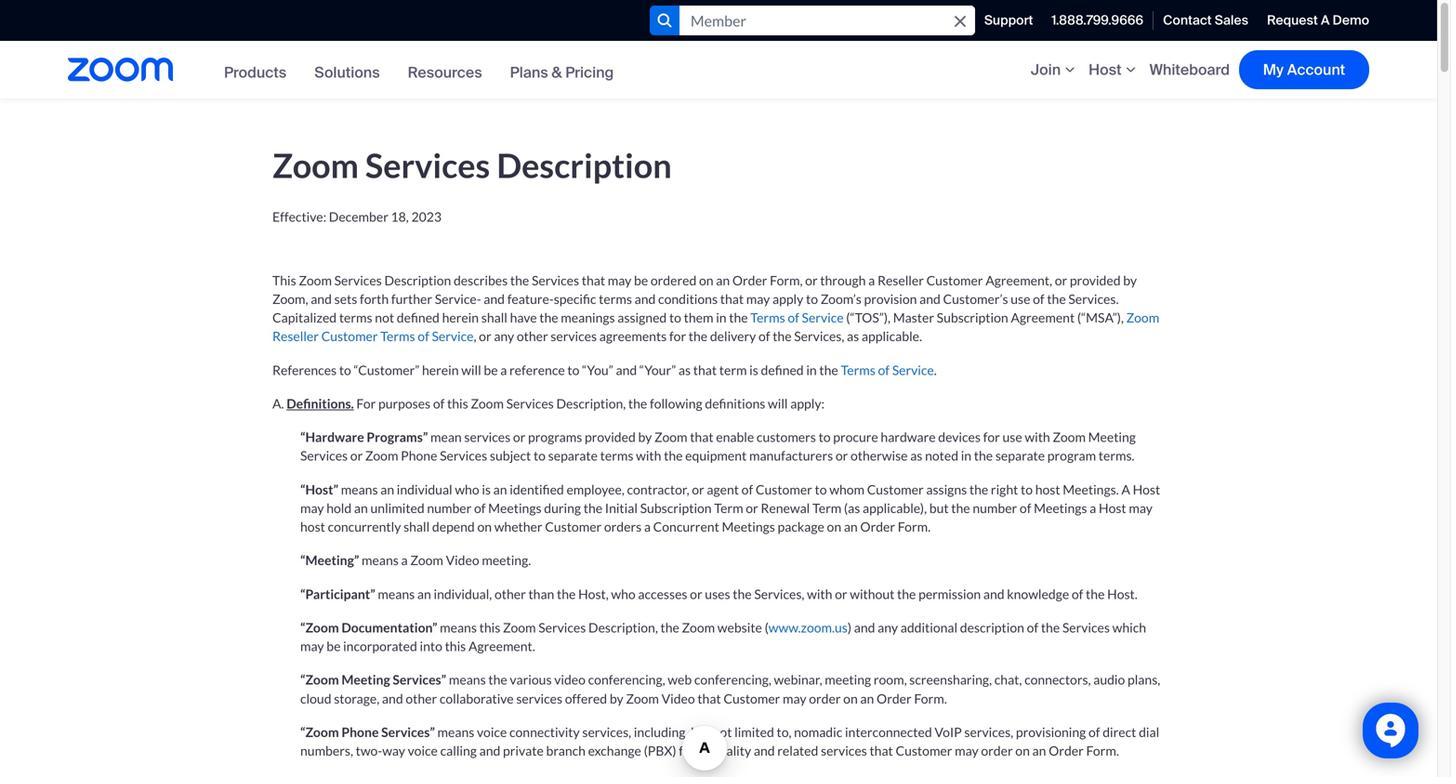Task type: locate. For each thing, give the bounding box(es) containing it.
terms
[[751, 310, 785, 325], [380, 328, 415, 344], [841, 362, 876, 378]]

1 horizontal spatial any
[[878, 620, 898, 635]]

zoom
[[272, 145, 359, 185], [299, 272, 332, 288], [1126, 310, 1159, 325], [471, 396, 504, 411], [654, 429, 687, 445], [1053, 429, 1086, 445], [365, 448, 398, 464], [410, 552, 443, 568], [503, 620, 536, 635], [682, 620, 715, 635], [626, 691, 659, 706]]

term down agent
[[714, 500, 743, 516]]

services" up way
[[381, 724, 435, 740]]

customer
[[926, 272, 983, 288], [321, 328, 378, 344], [756, 481, 812, 497], [867, 481, 924, 497], [545, 519, 602, 535], [724, 691, 780, 706], [896, 743, 952, 759]]

that down interconnected on the right bottom of the page
[[870, 743, 893, 759]]

and down "zoom meeting services"
[[382, 691, 403, 706]]

description, down host,
[[588, 620, 658, 635]]

other inside means the various video conferencing, web conferencing, webinar, meeting room, screensharing, chat, connectors, audio plans, cloud storage, and other collaborative services offered by zoom video that customer may order on an order form.
[[406, 691, 437, 706]]

use inside "this zoom services description describes the services that may be ordered on an order form, or through a reseller customer agreement, or provided by zoom, and sets forth further service- and feature-specific terms and conditions that may apply to zoom's provision and customer's use of the services. capitalized terms not defined herein shall have the meanings assigned to them in the"
[[1011, 291, 1030, 307]]

conferencing, down ) and any additional description of the services which may be incorporated into this agreement.
[[694, 672, 771, 688]]

this
[[272, 272, 296, 288]]

terms up employee,
[[600, 448, 633, 464]]

1 horizontal spatial not
[[713, 724, 732, 740]]

terms of service link down apply
[[751, 310, 844, 325]]

zoom reseller customer terms of service
[[272, 310, 1159, 344]]

programs
[[528, 429, 582, 445]]

phone down programs"
[[401, 448, 437, 464]]

master
[[893, 310, 934, 325]]

to
[[806, 291, 818, 307], [669, 310, 681, 325], [339, 362, 351, 378], [567, 362, 580, 378], [819, 429, 831, 445], [534, 448, 546, 464], [815, 481, 827, 497], [1021, 481, 1033, 497]]

zoom reseller customer terms of service link
[[272, 310, 1159, 344]]

means up hold
[[341, 481, 378, 497]]

may left apply
[[746, 291, 770, 307]]

provided up employee,
[[585, 429, 636, 445]]

1 horizontal spatial as
[[847, 328, 859, 344]]

two-
[[356, 743, 382, 759]]

0 horizontal spatial but
[[691, 724, 710, 740]]

services left which
[[1062, 620, 1110, 635]]

agent
[[707, 481, 739, 497]]

plans
[[510, 63, 548, 82]]

services
[[551, 328, 597, 344], [464, 429, 511, 445], [516, 691, 563, 706], [821, 743, 867, 759]]

1 horizontal spatial services,
[[964, 724, 1013, 740]]

sales
[[1215, 11, 1248, 29]]

services down mean
[[440, 448, 487, 464]]

1 horizontal spatial video
[[662, 691, 695, 706]]

terms of service link for .
[[841, 362, 934, 378]]

any inside ) and any additional description of the services which may be incorporated into this agreement.
[[878, 620, 898, 635]]

host down 1.888.799.9666 link
[[1089, 60, 1122, 79]]

that up specific
[[582, 272, 605, 288]]

service inside "zoom reseller customer terms of service"
[[432, 328, 474, 344]]

0 horizontal spatial in
[[716, 310, 727, 325]]

service down service-
[[432, 328, 474, 344]]

to right apply
[[806, 291, 818, 307]]

description inside "this zoom services description describes the services that may be ordered on an order form, or through a reseller customer agreement, or provided by zoom, and sets forth further service- and feature-specific terms and conditions that may apply to zoom's provision and customer's use of the services. capitalized terms not defined herein shall have the meanings assigned to them in the"
[[384, 272, 451, 288]]

customer up customer's
[[926, 272, 983, 288]]

of down apply
[[788, 310, 799, 325]]

and down describes
[[484, 291, 505, 307]]

1 vertical spatial services,
[[754, 586, 805, 602]]

1 vertical spatial for
[[983, 429, 1000, 445]]

provisioning
[[1016, 724, 1086, 740]]

1 vertical spatial subscription
[[640, 500, 712, 516]]

who up 'depend' on the left
[[455, 481, 479, 497]]

into
[[420, 638, 442, 654]]

1 horizontal spatial defined
[[761, 362, 804, 378]]

number up 'depend' on the left
[[427, 500, 472, 516]]

0 horizontal spatial subscription
[[640, 500, 712, 516]]

subscription up concurrent
[[640, 500, 712, 516]]

but inside means an individual who is an identified employee, contractor, or agent of customer to whom customer assigns the right to host meetings. a host may hold an unlimited number of meetings during the initial subscription term or renewal term (as applicable), but the number of meetings a host may host concurrently shall depend on whether customer orders a concurrent meetings package on an order form.
[[929, 500, 949, 516]]

and
[[311, 291, 332, 307], [484, 291, 505, 307], [635, 291, 656, 307], [920, 291, 941, 307], [616, 362, 637, 378], [983, 586, 1005, 602], [854, 620, 875, 635], [382, 691, 403, 706], [479, 743, 500, 759], [754, 743, 775, 759]]

0 vertical spatial host
[[1035, 481, 1060, 497]]

use up right
[[1003, 429, 1022, 445]]

order
[[732, 272, 767, 288], [860, 519, 895, 535], [877, 691, 912, 706], [1049, 743, 1084, 759]]

individual
[[397, 481, 452, 497]]

or
[[805, 272, 818, 288], [1055, 272, 1067, 288], [479, 328, 491, 344], [513, 429, 526, 445], [350, 448, 363, 464], [836, 448, 848, 464], [692, 481, 704, 497], [746, 500, 758, 516], [690, 586, 702, 602], [835, 586, 847, 602]]

webinar,
[[774, 672, 822, 688]]

0 horizontal spatial will
[[461, 362, 481, 378]]

with up www.zoom.us
[[807, 586, 832, 602]]

2 vertical spatial other
[[406, 691, 437, 706]]

herein
[[442, 310, 479, 325], [422, 362, 459, 378]]

1 horizontal spatial is
[[749, 362, 758, 378]]

customer inside means the various video conferencing, web conferencing, webinar, meeting room, screensharing, chat, connectors, audio plans, cloud storage, and other collaborative services offered by zoom video that customer may order on an order form.
[[724, 691, 780, 706]]

0 horizontal spatial shall
[[404, 519, 430, 535]]

0 horizontal spatial defined
[[397, 310, 440, 325]]

meetings
[[488, 500, 542, 516], [1034, 500, 1087, 516], [722, 519, 775, 535]]

any for or
[[494, 328, 514, 344]]

shall
[[481, 310, 507, 325], [404, 519, 430, 535]]

2 vertical spatial in
[[961, 448, 972, 464]]

2023
[[411, 209, 442, 225]]

term left the (as
[[812, 500, 842, 516]]

"zoom up cloud
[[300, 672, 339, 688]]

is inside means an individual who is an identified employee, contractor, or agent of customer to whom customer assigns the right to host meetings. a host may hold an unlimited number of meetings during the initial subscription term or renewal term (as applicable), but the number of meetings a host may host concurrently shall depend on whether customer orders a concurrent meetings package on an order form.
[[482, 481, 491, 497]]

means inside means voice connectivity services, including, but not limited to, nomadic interconnected voip services, provisioning of direct dial numbers, two-way voice calling and private branch exchange (pbx) functionality and related services that customer may order on an order form.
[[437, 724, 474, 740]]

service down zoom's
[[802, 310, 844, 325]]

orders
[[604, 519, 642, 535]]

that inside means the various video conferencing, web conferencing, webinar, meeting room, screensharing, chat, connectors, audio plans, cloud storage, and other collaborative services offered by zoom video that customer may order on an order form.
[[698, 691, 721, 706]]

provided inside the 'mean services or programs provided by zoom that enable customers to procure hardware devices for use with zoom meeting services or zoom phone services subject to separate terms with the equipment manufacturers or otherwise as noted in the separate program terms.'
[[585, 429, 636, 445]]

2 conferencing, from the left
[[694, 672, 771, 688]]

2 number from the left
[[973, 500, 1017, 516]]

2 vertical spatial "zoom
[[300, 724, 339, 740]]

a
[[868, 272, 875, 288], [500, 362, 507, 378], [1090, 500, 1096, 516], [644, 519, 651, 535], [401, 552, 408, 568]]

interconnected
[[845, 724, 932, 740]]

or right form, in the top of the page
[[805, 272, 818, 288]]

) and any additional description of the services which may be incorporated into this agreement.
[[300, 620, 1146, 654]]

on down the provisioning
[[1015, 743, 1030, 759]]

0 vertical spatial as
[[847, 328, 859, 344]]

separate up right
[[995, 448, 1045, 464]]

for
[[669, 328, 686, 344], [983, 429, 1000, 445]]

0 horizontal spatial terms
[[380, 328, 415, 344]]

meeting up the storage, at the bottom left of page
[[341, 672, 390, 688]]

but
[[929, 500, 949, 516], [691, 724, 710, 740]]

3 "zoom from the top
[[300, 724, 339, 740]]

2 "zoom from the top
[[300, 672, 339, 688]]

0 horizontal spatial be
[[327, 638, 341, 654]]

terms inside "zoom reseller customer terms of service"
[[380, 328, 415, 344]]

offered
[[565, 691, 607, 706]]

1 vertical spatial terms of service link
[[841, 362, 934, 378]]

as for that
[[679, 362, 691, 378]]

to,
[[777, 724, 792, 740]]

2 horizontal spatial service
[[892, 362, 934, 378]]

1 horizontal spatial terms
[[751, 310, 785, 325]]

with
[[1025, 429, 1050, 445], [636, 448, 661, 464], [807, 586, 832, 602]]

1 vertical spatial in
[[806, 362, 817, 378]]

0 vertical spatial terms of service link
[[751, 310, 844, 325]]

order inside means an individual who is an identified employee, contractor, or agent of customer to whom customer assigns the right to host meetings. a host may hold an unlimited number of meetings during the initial subscription term or renewal term (as applicable), but the number of meetings a host may host concurrently shall depend on whether customer orders a concurrent meetings package on an order form.
[[860, 519, 895, 535]]

0 horizontal spatial conferencing,
[[588, 672, 665, 688]]

to left "you"
[[567, 362, 580, 378]]

means voice connectivity services, including, but not limited to, nomadic interconnected voip services, provisioning of direct dial numbers, two-way voice calling and private branch exchange (pbx) functionality and related services that customer may order on an order form.
[[300, 724, 1159, 759]]

other
[[517, 328, 548, 344], [495, 586, 526, 602], [406, 691, 437, 706]]

None search field
[[679, 6, 975, 35]]

customer down during
[[545, 519, 602, 535]]

service-
[[435, 291, 481, 307]]

1 vertical spatial service
[[432, 328, 474, 344]]

reference
[[509, 362, 565, 378]]

conferencing, up offered
[[588, 672, 665, 688]]

1 horizontal spatial subscription
[[937, 310, 1008, 325]]

0 horizontal spatial meeting
[[341, 672, 390, 688]]

terms up "customer"
[[380, 328, 415, 344]]

host.
[[1107, 586, 1138, 602]]

2 vertical spatial form.
[[1086, 743, 1119, 759]]

"host"
[[300, 481, 338, 497]]

as right ""your""
[[679, 362, 691, 378]]

zoom inside means the various video conferencing, web conferencing, webinar, meeting room, screensharing, chat, connectors, audio plans, cloud storage, and other collaborative services offered by zoom video that customer may order on an order form.
[[626, 691, 659, 706]]

form. down applicable),
[[898, 519, 931, 535]]

0 horizontal spatial a
[[1121, 481, 1130, 497]]

of
[[1033, 291, 1045, 307], [788, 310, 799, 325], [418, 328, 429, 344], [759, 328, 770, 344], [878, 362, 890, 378], [433, 396, 445, 411], [742, 481, 753, 497], [474, 500, 486, 516], [1020, 500, 1031, 516], [1072, 586, 1083, 602], [1027, 620, 1039, 635], [1089, 724, 1100, 740]]

2 horizontal spatial be
[[634, 272, 648, 288]]

services, down zoom's
[[794, 328, 844, 344]]

of inside ) and any additional description of the services which may be incorporated into this agreement.
[[1027, 620, 1039, 635]]

as inside the 'mean services or programs provided by zoom that enable customers to procure hardware devices for use with zoom meeting services or zoom phone services subject to separate terms with the equipment manufacturers or otherwise as noted in the separate program terms.'
[[910, 448, 923, 464]]

form. down screensharing,
[[914, 691, 947, 706]]

1 horizontal spatial provided
[[1070, 272, 1121, 288]]

1 vertical spatial not
[[713, 724, 732, 740]]

not inside "this zoom services description describes the services that may be ordered on an order form, or through a reseller customer agreement, or provided by zoom, and sets forth further service- and feature-specific terms and conditions that may apply to zoom's provision and customer's use of the services. capitalized terms not defined herein shall have the meanings assigned to them in the"
[[375, 310, 394, 325]]

service
[[802, 310, 844, 325], [432, 328, 474, 344], [892, 362, 934, 378]]

terms of service link for ("tos"), master subscription agreement ("msa"),
[[751, 310, 844, 325]]

may down the voip
[[955, 743, 979, 759]]

0 vertical spatial meeting
[[1088, 429, 1136, 445]]

video
[[554, 672, 586, 688]]

on inside means voice connectivity services, including, but not limited to, nomadic interconnected voip services, provisioning of direct dial numbers, two-way voice calling and private branch exchange (pbx) functionality and related services that customer may order on an order form.
[[1015, 743, 1030, 759]]

for inside the 'mean services or programs provided by zoom that enable customers to procure hardware devices for use with zoom meeting services or zoom phone services subject to separate terms with the equipment manufacturers or otherwise as noted in the separate program terms.'
[[983, 429, 1000, 445]]

join button
[[1031, 60, 1079, 79]]

"participant" means an individual, other than the host, who accesses or uses the services, with or without the permission and knowledge of the host.
[[300, 586, 1138, 602]]

exchange
[[588, 743, 641, 759]]

an inside "this zoom services description describes the services that may be ordered on an order form, or through a reseller customer agreement, or provided by zoom, and sets forth further service- and feature-specific terms and conditions that may apply to zoom's provision and customer's use of the services. capitalized terms not defined herein shall have the meanings assigned to them in the"
[[716, 272, 730, 288]]

1 horizontal spatial but
[[929, 500, 949, 516]]

services down than
[[538, 620, 586, 635]]

individual,
[[434, 586, 492, 602]]

2 vertical spatial be
[[327, 638, 341, 654]]

means inside means the various video conferencing, web conferencing, webinar, meeting room, screensharing, chat, connectors, audio plans, cloud storage, and other collaborative services offered by zoom video that customer may order on an order form.
[[449, 672, 486, 688]]

form. inside means voice connectivity services, including, but not limited to, nomadic interconnected voip services, provisioning of direct dial numbers, two-way voice calling and private branch exchange (pbx) functionality and related services that customer may order on an order form.
[[1086, 743, 1119, 759]]

plans & pricing link
[[510, 63, 614, 82]]

0 horizontal spatial as
[[679, 362, 691, 378]]

1 horizontal spatial meeting
[[1088, 429, 1136, 445]]

way
[[382, 743, 405, 759]]

is right term
[[749, 362, 758, 378]]

who
[[455, 481, 479, 497], [611, 586, 636, 602]]

be inside ) and any additional description of the services which may be incorporated into this agreement.
[[327, 638, 341, 654]]

other down "zoom meeting services"
[[406, 691, 437, 706]]

0 horizontal spatial not
[[375, 310, 394, 325]]

host down "program"
[[1035, 481, 1060, 497]]

0 vertical spatial terms
[[599, 291, 632, 307]]

0 horizontal spatial is
[[482, 481, 491, 497]]

services inside means the various video conferencing, web conferencing, webinar, meeting room, screensharing, chat, connectors, audio plans, cloud storage, and other collaborative services offered by zoom video that customer may order on an order form.
[[516, 691, 563, 706]]

an down meeting
[[860, 691, 874, 706]]

may inside means the various video conferencing, web conferencing, webinar, meeting room, screensharing, chat, connectors, audio plans, cloud storage, and other collaborative services offered by zoom video that customer may order on an order form.
[[783, 691, 806, 706]]

2 horizontal spatial terms
[[841, 362, 876, 378]]

separate
[[548, 448, 598, 464], [995, 448, 1045, 464]]

1 vertical spatial provided
[[585, 429, 636, 445]]

1.888.799.9666 link
[[1042, 0, 1153, 41]]

and down the limited
[[754, 743, 775, 759]]

be left incorporated
[[327, 638, 341, 654]]

search image
[[658, 13, 672, 27], [658, 13, 672, 27]]

zoom right the this at top
[[299, 272, 332, 288]]

branch
[[546, 743, 586, 759]]

description
[[497, 145, 672, 185], [384, 272, 451, 288]]

1 horizontal spatial in
[[806, 362, 817, 378]]

meeting
[[1088, 429, 1136, 445], [341, 672, 390, 688]]

1 horizontal spatial who
[[611, 586, 636, 602]]

1 "zoom from the top
[[300, 620, 339, 635]]

0 horizontal spatial provided
[[585, 429, 636, 445]]

shall down 'unlimited'
[[404, 519, 430, 535]]

1 vertical spatial services"
[[381, 724, 435, 740]]

zoom,
[[272, 291, 308, 307]]

a
[[1321, 11, 1330, 29], [1121, 481, 1130, 497]]

Search text field
[[679, 6, 975, 35]]

during
[[544, 500, 581, 516]]

an inside means voice connectivity services, including, but not limited to, nomadic interconnected voip services, provisioning of direct dial numbers, two-way voice calling and private branch exchange (pbx) functionality and related services that customer may order on an order form.
[[1032, 743, 1046, 759]]

host
[[1035, 481, 1060, 497], [300, 519, 325, 535]]

0 horizontal spatial video
[[446, 552, 479, 568]]

and right )
[[854, 620, 875, 635]]

that up means voice connectivity services, including, but not limited to, nomadic interconnected voip services, provisioning of direct dial numbers, two-way voice calling and private branch exchange (pbx) functionality and related services that customer may order on an order form.
[[698, 691, 721, 706]]

0 horizontal spatial service
[[432, 328, 474, 344]]

0 vertical spatial be
[[634, 272, 648, 288]]

use down the agreement,
[[1011, 291, 1030, 307]]

host down meetings.
[[1099, 500, 1126, 516]]

1 vertical spatial meeting
[[341, 672, 390, 688]]

form. inside means the various video conferencing, web conferencing, webinar, meeting room, screensharing, chat, connectors, audio plans, cloud storage, and other collaborative services offered by zoom video that customer may order on an order form.
[[914, 691, 947, 706]]

form. down direct
[[1086, 743, 1119, 759]]

services down nomadic
[[821, 743, 867, 759]]

direct
[[1103, 724, 1136, 740]]

order down the 'chat,'
[[981, 743, 1013, 759]]

may up assigned
[[608, 272, 632, 288]]

order inside means the various video conferencing, web conferencing, webinar, meeting room, screensharing, chat, connectors, audio plans, cloud storage, and other collaborative services offered by zoom video that customer may order on an order form.
[[809, 691, 841, 706]]

my account
[[1263, 60, 1345, 79]]

zoom inside "this zoom services description describes the services that may be ordered on an order form, or through a reseller customer agreement, or provided by zoom, and sets forth further service- and feature-specific terms and conditions that may apply to zoom's provision and customer's use of the services. capitalized terms not defined herein shall have the meanings assigned to them in the"
[[299, 272, 332, 288]]

1 horizontal spatial shall
[[481, 310, 507, 325]]

an up conditions
[[716, 272, 730, 288]]

0 vertical spatial order
[[809, 691, 841, 706]]

1 vertical spatial voice
[[408, 743, 438, 759]]

with up "program"
[[1025, 429, 1050, 445]]

have
[[510, 310, 537, 325]]

2 horizontal spatial by
[[1123, 272, 1137, 288]]

of inside "zoom reseller customer terms of service"
[[418, 328, 429, 344]]

services inside means voice connectivity services, including, but not limited to, nomadic interconnected voip services, provisioning of direct dial numbers, two-way voice calling and private branch exchange (pbx) functionality and related services that customer may order on an order form.
[[821, 743, 867, 759]]

1 vertical spatial who
[[611, 586, 636, 602]]

customer down the voip
[[896, 743, 952, 759]]

including,
[[634, 724, 688, 740]]

1 vertical spatial as
[[679, 362, 691, 378]]

2 horizontal spatial as
[[910, 448, 923, 464]]

service down applicable.
[[892, 362, 934, 378]]

an down subject
[[493, 481, 507, 497]]

1 vertical spatial terms
[[380, 328, 415, 344]]

mean
[[430, 429, 462, 445]]

2 services, from the left
[[964, 724, 1013, 740]]

0 horizontal spatial separate
[[548, 448, 598, 464]]

description, down "you"
[[556, 396, 626, 411]]

customer inside "zoom reseller customer terms of service"
[[321, 328, 378, 344]]

voice right way
[[408, 743, 438, 759]]

1 services, from the left
[[582, 724, 631, 740]]

defined inside "this zoom services description describes the services that may be ordered on an order form, or through a reseller customer agreement, or provided by zoom, and sets forth further service- and feature-specific terms and conditions that may apply to zoom's provision and customer's use of the services. capitalized terms not defined herein shall have the meanings assigned to them in the"
[[397, 310, 440, 325]]

1 vertical spatial host
[[300, 519, 325, 535]]

a inside means an individual who is an identified employee, contractor, or agent of customer to whom customer assigns the right to host meetings. a host may hold an unlimited number of meetings during the initial subscription term or renewal term (as applicable), but the number of meetings a host may host concurrently shall depend on whether customer orders a concurrent meetings package on an order form.
[[1121, 481, 1130, 497]]

terms of service link down applicable.
[[841, 362, 934, 378]]

customer up the limited
[[724, 691, 780, 706]]

to down programs
[[534, 448, 546, 464]]

0 vertical spatial herein
[[442, 310, 479, 325]]

0 horizontal spatial phone
[[341, 724, 379, 740]]

1 term from the left
[[714, 500, 743, 516]]

host up the "meeting"
[[300, 519, 325, 535]]

0 vertical spatial not
[[375, 310, 394, 325]]

services inside the 'mean services or programs provided by zoom that enable customers to procure hardware devices for use with zoom meeting services or zoom phone services subject to separate terms with the equipment manufacturers or otherwise as noted in the separate program terms.'
[[464, 429, 511, 445]]

or right ,
[[479, 328, 491, 344]]

2 horizontal spatial in
[[961, 448, 972, 464]]

this zoom services description describes the services that may be ordered on an order form, or through a reseller customer agreement, or provided by zoom, and sets forth further service- and feature-specific terms and conditions that may apply to zoom's provision and customer's use of the services. capitalized terms not defined herein shall have the meanings assigned to them in the
[[272, 272, 1137, 325]]

0 vertical spatial who
[[455, 481, 479, 497]]

voice
[[477, 724, 507, 740], [408, 743, 438, 759]]

terms up assigned
[[599, 291, 632, 307]]

0 horizontal spatial who
[[455, 481, 479, 497]]

which
[[1112, 620, 1146, 635]]

by down following
[[638, 429, 652, 445]]

zoom inside "zoom reseller customer terms of service"
[[1126, 310, 1159, 325]]

may up cloud
[[300, 638, 324, 654]]

(as
[[844, 500, 860, 516]]

"hardware
[[300, 429, 364, 445]]

customer's
[[943, 291, 1008, 307]]

services.
[[1068, 291, 1119, 307]]

1 vertical spatial description
[[384, 272, 451, 288]]

2 vertical spatial host
[[1099, 500, 1126, 516]]

1 horizontal spatial reseller
[[878, 272, 924, 288]]

0 horizontal spatial any
[[494, 328, 514, 344]]

the up collaborative at the left bottom of the page
[[488, 672, 507, 688]]

devices
[[938, 429, 981, 445]]

means up calling
[[437, 724, 474, 740]]

"hardware programs"
[[300, 429, 428, 445]]

provision
[[864, 291, 917, 307]]

0 vertical spatial other
[[517, 328, 548, 344]]

may inside means voice connectivity services, including, but not limited to, nomadic interconnected voip services, provisioning of direct dial numbers, two-way voice calling and private branch exchange (pbx) functionality and related services that customer may order on an order form.
[[955, 743, 979, 759]]

2 term from the left
[[812, 500, 842, 516]]

otherwise
[[851, 448, 908, 464]]

solutions
[[314, 63, 380, 82]]

1 horizontal spatial by
[[638, 429, 652, 445]]

0 vertical spatial description
[[497, 145, 672, 185]]

1 horizontal spatial term
[[812, 500, 842, 516]]

order inside "this zoom services description describes the services that may be ordered on an order form, or through a reseller customer agreement, or provided by zoom, and sets forth further service- and feature-specific terms and conditions that may apply to zoom's provision and customer's use of the services. capitalized terms not defined herein shall have the meanings assigned to them in the"
[[732, 272, 767, 288]]

a right orders
[[644, 519, 651, 535]]

a down terms.
[[1121, 481, 1130, 497]]

zoom down 'depend' on the left
[[410, 552, 443, 568]]

0 vertical spatial will
[[461, 362, 481, 378]]

and inside means the various video conferencing, web conferencing, webinar, meeting room, screensharing, chat, connectors, audio plans, cloud storage, and other collaborative services offered by zoom video that customer may order on an order form.
[[382, 691, 403, 706]]

zoom logo image
[[68, 58, 173, 82]]

identified
[[510, 481, 564, 497]]

1 vertical spatial but
[[691, 724, 710, 740]]

video down web
[[662, 691, 695, 706]]

subscription down customer's
[[937, 310, 1008, 325]]

on
[[699, 272, 714, 288], [477, 519, 492, 535], [827, 519, 841, 535], [843, 691, 858, 706], [1015, 743, 1030, 759]]

resources button
[[408, 63, 482, 82]]

will
[[461, 362, 481, 378], [768, 396, 788, 411]]

a. definitions. for purposes of this zoom services description, the following definitions will apply:
[[272, 396, 825, 411]]

conditions
[[658, 291, 718, 307]]

0 vertical spatial terms
[[751, 310, 785, 325]]

the down assigns
[[951, 500, 970, 516]]

2 vertical spatial this
[[445, 638, 466, 654]]

reseller
[[878, 272, 924, 288], [272, 328, 319, 344]]

for down them
[[669, 328, 686, 344]]

effective:
[[272, 209, 326, 225]]

that up the equipment
[[690, 429, 714, 445]]

1 horizontal spatial number
[[973, 500, 1017, 516]]

1 vertical spatial will
[[768, 396, 788, 411]]

2 vertical spatial with
[[807, 586, 832, 602]]

subscription inside means an individual who is an identified employee, contractor, or agent of customer to whom customer assigns the right to host meetings. a host may hold an unlimited number of meetings during the initial subscription term or renewal term (as applicable), but the number of meetings a host may host concurrently shall depend on whether customer orders a concurrent meetings package on an order form.
[[640, 500, 712, 516]]

order down room,
[[877, 691, 912, 706]]

0 vertical spatial shall
[[481, 310, 507, 325]]



Task type: describe. For each thing, give the bounding box(es) containing it.
services up sets on the left top
[[334, 272, 382, 288]]

2 vertical spatial service
[[892, 362, 934, 378]]

herein inside "this zoom services description describes the services that may be ordered on an order form, or through a reseller customer agreement, or provided by zoom, and sets forth further service- and feature-specific terms and conditions that may apply to zoom's provision and customer's use of the services. capitalized terms not defined herein shall have the meanings assigned to them in the"
[[442, 310, 479, 325]]

1 separate from the left
[[548, 448, 598, 464]]

to left the whom
[[815, 481, 827, 497]]

1 horizontal spatial meetings
[[722, 519, 775, 535]]

meeting
[[825, 672, 871, 688]]

use inside the 'mean services or programs provided by zoom that enable customers to procure hardware devices for use with zoom meeting services or zoom phone services subject to separate terms with the equipment manufacturers or otherwise as noted in the separate program terms.'
[[1003, 429, 1022, 445]]

dial
[[1139, 724, 1159, 740]]

whether
[[494, 519, 542, 535]]

program
[[1048, 448, 1096, 464]]

whiteboard link
[[1150, 60, 1230, 79]]

1 horizontal spatial will
[[768, 396, 788, 411]]

to down conditions
[[669, 310, 681, 325]]

1 vertical spatial this
[[479, 620, 500, 635]]

that up "zoom reseller customer terms of service" at the top
[[720, 291, 744, 307]]

solutions button
[[314, 63, 380, 82]]

order inside means voice connectivity services, including, but not limited to, nomadic interconnected voip services, provisioning of direct dial numbers, two-way voice calling and private branch exchange (pbx) functionality and related services that customer may order on an order form.
[[981, 743, 1013, 759]]

.
[[934, 362, 937, 378]]

that inside means voice connectivity services, including, but not limited to, nomadic interconnected voip services, provisioning of direct dial numbers, two-way voice calling and private branch exchange (pbx) functionality and related services that customer may order on an order form.
[[870, 743, 893, 759]]

hardware
[[881, 429, 936, 445]]

plans & pricing
[[510, 63, 614, 82]]

the right the uses
[[733, 586, 752, 602]]

the left host.
[[1086, 586, 1105, 602]]

through
[[820, 272, 866, 288]]

an inside means the various video conferencing, web conferencing, webinar, meeting room, screensharing, chat, connectors, audio plans, cloud storage, and other collaborative services offered by zoom video that customer may order on an order form.
[[860, 691, 874, 706]]

subject
[[490, 448, 531, 464]]

of up knowledge
[[1020, 500, 1031, 516]]

0 vertical spatial voice
[[477, 724, 507, 740]]

contractor,
[[627, 481, 689, 497]]

package
[[778, 519, 824, 535]]

www.zoom.us
[[769, 620, 848, 635]]

any for and
[[878, 620, 898, 635]]

that inside the 'mean services or programs provided by zoom that enable customers to procure hardware devices for use with zoom meeting services or zoom phone services subject to separate terms with the equipment manufacturers or otherwise as noted in the separate program terms.'
[[690, 429, 714, 445]]

the right have
[[539, 310, 558, 325]]

of down applicable.
[[878, 362, 890, 378]]

nomadic
[[794, 724, 842, 740]]

1 number from the left
[[427, 500, 472, 516]]

zoom up "program"
[[1053, 429, 1086, 445]]

terms inside the 'mean services or programs provided by zoom that enable customers to procure hardware devices for use with zoom meeting services or zoom phone services subject to separate terms with the equipment manufacturers or otherwise as noted in the separate program terms.'
[[600, 448, 633, 464]]

following
[[650, 396, 703, 411]]

in inside "this zoom services description describes the services that may be ordered on an order form, or through a reseller customer agreement, or provided by zoom, and sets forth further service- and feature-specific terms and conditions that may apply to zoom's provision and customer's use of the services. capitalized terms not defined herein shall have the meanings assigned to them in the"
[[716, 310, 727, 325]]

demo
[[1333, 11, 1369, 29]]

or left agent
[[692, 481, 704, 497]]

means up into
[[440, 620, 477, 635]]

equipment
[[685, 448, 747, 464]]

and left sets on the left top
[[311, 291, 332, 307]]

means up documentation"
[[378, 586, 415, 602]]

of inside "this zoom services description describes the services that may be ordered on an order form, or through a reseller customer agreement, or provided by zoom, and sets forth further service- and feature-specific terms and conditions that may apply to zoom's provision and customer's use of the services. capitalized terms not defined herein shall have the meanings assigned to them in the"
[[1033, 291, 1045, 307]]

on inside "this zoom services description describes the services that may be ordered on an order form, or through a reseller customer agreement, or provided by zoom, and sets forth further service- and feature-specific terms and conditions that may apply to zoom's provision and customer's use of the services. capitalized terms not defined herein shall have the meanings assigned to them in the"
[[699, 272, 714, 288]]

the up delivery
[[729, 310, 748, 325]]

a left reference
[[500, 362, 507, 378]]

customers
[[757, 429, 816, 445]]

hold
[[327, 500, 352, 516]]

may down terms.
[[1129, 500, 1153, 516]]

shall inside means an individual who is an identified employee, contractor, or agent of customer to whom customer assigns the right to host meetings. a host may hold an unlimited number of meetings during the initial subscription term or renewal term (as applicable), but the number of meetings a host may host concurrently shall depend on whether customer orders a concurrent meetings package on an order form.
[[404, 519, 430, 535]]

, or any other services agreements for the delivery of the services, as applicable.
[[474, 328, 922, 344]]

reseller inside "this zoom services description describes the services that may be ordered on an order form, or through a reseller customer agreement, or provided by zoom, and sets forth further service- and feature-specific terms and conditions that may apply to zoom's provision and customer's use of the services. capitalized terms not defined herein shall have the meanings assigned to them in the"
[[878, 272, 924, 288]]

the inside ) and any additional description of the services which may be incorporated into this agreement.
[[1041, 620, 1060, 635]]

("tos"),
[[846, 310, 891, 325]]

as for applicable.
[[847, 328, 859, 344]]

or up agreement
[[1055, 272, 1067, 288]]

the up 'feature-'
[[510, 272, 529, 288]]

2 horizontal spatial meetings
[[1034, 500, 1087, 516]]

"meeting"
[[300, 552, 359, 568]]

the down them
[[689, 328, 708, 344]]

of up mean
[[433, 396, 445, 411]]

reseller inside "zoom reseller customer terms of service"
[[272, 328, 319, 344]]

that left term
[[693, 362, 717, 378]]

1 vertical spatial terms
[[339, 310, 372, 325]]

to right references
[[339, 362, 351, 378]]

to left procure
[[819, 429, 831, 445]]

permission
[[919, 586, 981, 602]]

"zoom for "zoom phone services"
[[300, 724, 339, 740]]

and up assigned
[[635, 291, 656, 307]]

1 horizontal spatial host
[[1035, 481, 1060, 497]]

support link
[[975, 0, 1042, 41]]

services down "hardware
[[300, 448, 348, 464]]

join
[[1031, 60, 1061, 79]]

references to "customer" herein will be a reference to "you" and "your" as that term is defined in the terms of service .
[[272, 362, 937, 378]]

the down employee,
[[584, 500, 602, 516]]

to right right
[[1021, 481, 1033, 497]]

customer inside "this zoom services description describes the services that may be ordered on an order form, or through a reseller customer agreement, or provided by zoom, and sets forth further service- and feature-specific terms and conditions that may apply to zoom's provision and customer's use of the services. capitalized terms not defined herein shall have the meanings assigned to them in the"
[[926, 272, 983, 288]]

0 horizontal spatial meetings
[[488, 500, 542, 516]]

uses
[[705, 586, 730, 602]]

my account link
[[1239, 50, 1369, 89]]

a down meetings.
[[1090, 500, 1096, 516]]

and inside ) and any additional description of the services which may be incorporated into this agreement.
[[854, 620, 875, 635]]

the up apply:
[[819, 362, 838, 378]]

0 vertical spatial services,
[[794, 328, 844, 344]]

contact sales link
[[1154, 0, 1258, 41]]

"zoom documentation" means this zoom services description, the zoom website ( www.zoom.us
[[300, 620, 848, 635]]

may down "host"
[[300, 500, 324, 516]]

"you"
[[582, 362, 613, 378]]

0 vertical spatial service
[[802, 310, 844, 325]]

and up terms of service ("tos"), master subscription agreement ("msa"),
[[920, 291, 941, 307]]

concurrent
[[653, 519, 719, 535]]

order inside means the various video conferencing, web conferencing, webinar, meeting room, screensharing, chat, connectors, audio plans, cloud storage, and other collaborative services offered by zoom video that customer may order on an order form.
[[877, 691, 912, 706]]

a.
[[272, 396, 284, 411]]

on right 'depend' on the left
[[477, 519, 492, 535]]

video inside means the various video conferencing, web conferencing, webinar, meeting room, screensharing, chat, connectors, audio plans, cloud storage, and other collaborative services offered by zoom video that customer may order on an order form.
[[662, 691, 695, 706]]

specific
[[554, 291, 596, 307]]

them
[[684, 310, 713, 325]]

customer inside means voice connectivity services, including, but not limited to, nomadic interconnected voip services, provisioning of direct dial numbers, two-way voice calling and private branch exchange (pbx) functionality and related services that customer may order on an order form.
[[896, 743, 952, 759]]

1 horizontal spatial description
[[497, 145, 672, 185]]

of inside means voice connectivity services, including, but not limited to, nomadic interconnected voip services, provisioning of direct dial numbers, two-way voice calling and private branch exchange (pbx) functionality and related services that customer may order on an order form.
[[1089, 724, 1100, 740]]

shall inside "this zoom services description describes the services that may be ordered on an order form, or through a reseller customer agreement, or provided by zoom, and sets forth further service- and feature-specific terms and conditions that may apply to zoom's provision and customer's use of the services. capitalized terms not defined herein shall have the meanings assigned to them in the"
[[481, 310, 507, 325]]

means the various video conferencing, web conferencing, webinar, meeting room, screensharing, chat, connectors, audio plans, cloud storage, and other collaborative services offered by zoom video that customer may order on an order form.
[[300, 672, 1160, 706]]

capitalized
[[272, 310, 337, 325]]

(pbx)
[[644, 743, 676, 759]]

0 horizontal spatial host
[[300, 519, 325, 535]]

connectivity
[[509, 724, 580, 740]]

the up agreement
[[1047, 291, 1066, 307]]

0 vertical spatial this
[[447, 396, 468, 411]]

0 horizontal spatial voice
[[408, 743, 438, 759]]

0 horizontal spatial for
[[669, 328, 686, 344]]

host button
[[1089, 60, 1140, 79]]

by inside means the various video conferencing, web conferencing, webinar, meeting room, screensharing, chat, connectors, audio plans, cloud storage, and other collaborative services offered by zoom video that customer may order on an order form.
[[610, 691, 623, 706]]

1 vertical spatial defined
[[761, 362, 804, 378]]

zoom up effective:
[[272, 145, 359, 185]]

zoom services description
[[272, 145, 672, 185]]

or up subject
[[513, 429, 526, 445]]

support
[[984, 11, 1033, 29]]

services" for way
[[381, 724, 435, 740]]

a down 'unlimited'
[[401, 552, 408, 568]]

by inside "this zoom services description describes the services that may be ordered on an order form, or through a reseller customer agreement, or provided by zoom, and sets forth further service- and feature-specific terms and conditions that may apply to zoom's provision and customer's use of the services. capitalized terms not defined herein shall have the meanings assigned to them in the"
[[1123, 272, 1137, 288]]

"participant"
[[300, 586, 375, 602]]

in inside the 'mean services or programs provided by zoom that enable customers to procure hardware devices for use with zoom meeting services or zoom phone services subject to separate terms with the equipment manufacturers or otherwise as noted in the separate program terms.'
[[961, 448, 972, 464]]

customer up renewal
[[756, 481, 812, 497]]

resources
[[408, 63, 482, 82]]

or left renewal
[[746, 500, 758, 516]]

or left without
[[835, 586, 847, 602]]

term
[[719, 362, 747, 378]]

apply:
[[790, 396, 825, 411]]

"zoom meeting services"
[[300, 672, 446, 688]]

the inside means the various video conferencing, web conferencing, webinar, meeting room, screensharing, chat, connectors, audio plans, cloud storage, and other collaborative services offered by zoom video that customer may order on an order form.
[[488, 672, 507, 688]]

1 horizontal spatial a
[[1321, 11, 1330, 29]]

but inside means voice connectivity services, including, but not limited to, nomadic interconnected voip services, provisioning of direct dial numbers, two-way voice calling and private branch exchange (pbx) functionality and related services that customer may order on an order form.
[[691, 724, 710, 740]]

room,
[[874, 672, 907, 688]]

on right package
[[827, 519, 841, 535]]

employee,
[[567, 481, 625, 497]]

definitions
[[705, 396, 765, 411]]

products
[[224, 63, 287, 82]]

the down accesses
[[661, 620, 679, 635]]

2 separate from the left
[[995, 448, 1045, 464]]

the right without
[[897, 586, 916, 602]]

zoom down following
[[654, 429, 687, 445]]

provided inside "this zoom services description describes the services that may be ordered on an order form, or through a reseller customer agreement, or provided by zoom, and sets forth further service- and feature-specific terms and conditions that may apply to zoom's provision and customer's use of the services. capitalized terms not defined herein shall have the meanings assigned to them in the"
[[1070, 272, 1121, 288]]

zoom down programs"
[[365, 448, 398, 464]]

of right agent
[[742, 481, 753, 497]]

clear image
[[955, 16, 966, 27]]

services inside ) and any additional description of the services which may be incorporated into this agreement.
[[1062, 620, 1110, 635]]

concurrently
[[328, 519, 401, 535]]

of right delivery
[[759, 328, 770, 344]]

my
[[1263, 60, 1284, 79]]

storage,
[[334, 691, 380, 706]]

this inside ) and any additional description of the services which may be incorporated into this agreement.
[[445, 638, 466, 654]]

cloud
[[300, 691, 331, 706]]

1 vertical spatial other
[[495, 586, 526, 602]]

audio
[[1093, 672, 1125, 688]]

1 vertical spatial herein
[[422, 362, 459, 378]]

than
[[528, 586, 554, 602]]

meeting inside the 'mean services or programs provided by zoom that enable customers to procure hardware devices for use with zoom meeting services or zoom phone services subject to separate terms with the equipment manufacturers or otherwise as noted in the separate program terms.'
[[1088, 429, 1136, 445]]

contact sales
[[1163, 11, 1248, 29]]

order inside means voice connectivity services, including, but not limited to, nomadic interconnected voip services, provisioning of direct dial numbers, two-way voice calling and private branch exchange (pbx) functionality and related services that customer may order on an order form.
[[1049, 743, 1084, 759]]

zoom up subject
[[471, 396, 504, 411]]

0 vertical spatial with
[[1025, 429, 1050, 445]]

agreement.
[[468, 638, 535, 654]]

form,
[[770, 272, 803, 288]]

&
[[552, 63, 562, 82]]

services up specific
[[532, 272, 579, 288]]

procure
[[833, 429, 878, 445]]

)
[[848, 620, 852, 635]]

terms.
[[1099, 448, 1135, 464]]

0 vertical spatial host
[[1089, 60, 1122, 79]]

the right than
[[557, 586, 576, 602]]

1 vertical spatial with
[[636, 448, 661, 464]]

and up the description
[[983, 586, 1005, 602]]

of up 'depend' on the left
[[474, 500, 486, 516]]

be inside "this zoom services description describes the services that may be ordered on an order form, or through a reseller customer agreement, or provided by zoom, and sets forth further service- and feature-specific terms and conditions that may apply to zoom's provision and customer's use of the services. capitalized terms not defined herein shall have the meanings assigned to them in the"
[[634, 272, 648, 288]]

an down "meeting" means a zoom video meeting.
[[417, 586, 431, 602]]

phone inside the 'mean services or programs provided by zoom that enable customers to procure hardware devices for use with zoom meeting services or zoom phone services subject to separate terms with the equipment manufacturers or otherwise as noted in the separate program terms.'
[[401, 448, 437, 464]]

pricing
[[565, 63, 614, 82]]

0 vertical spatial description,
[[556, 396, 626, 411]]

or left the uses
[[690, 586, 702, 602]]

form. inside means an individual who is an identified employee, contractor, or agent of customer to whom customer assigns the right to host meetings. a host may hold an unlimited number of meetings during the initial subscription term or renewal term (as applicable), but the number of meetings a host may host concurrently shall depend on whether customer orders a concurrent meetings package on an order form.
[[898, 519, 931, 535]]

means an individual who is an identified employee, contractor, or agent of customer to whom customer assigns the right to host meetings. a host may hold an unlimited number of meetings during the initial subscription term or renewal term (as applicable), but the number of meetings a host may host concurrently shall depend on whether customer orders a concurrent meetings package on an order form.
[[300, 481, 1160, 535]]

the down apply
[[773, 328, 792, 344]]

services up the "2023"
[[365, 145, 490, 185]]

by inside the 'mean services or programs provided by zoom that enable customers to procure hardware devices for use with zoom meeting services or zoom phone services subject to separate terms with the equipment manufacturers or otherwise as noted in the separate program terms.'
[[638, 429, 652, 445]]

services" for collaborative
[[393, 672, 446, 688]]

1 horizontal spatial with
[[807, 586, 832, 602]]

feature-
[[507, 291, 554, 307]]

the down devices
[[974, 448, 993, 464]]

of right knowledge
[[1072, 586, 1083, 602]]

customer up applicable),
[[867, 481, 924, 497]]

further
[[391, 291, 432, 307]]

on inside means the various video conferencing, web conferencing, webinar, meeting room, screensharing, chat, connectors, audio plans, cloud storage, and other collaborative services offered by zoom video that customer may order on an order form.
[[843, 691, 858, 706]]

an down the (as
[[844, 519, 858, 535]]

the up contractor,
[[664, 448, 683, 464]]

1 conferencing, from the left
[[588, 672, 665, 688]]

private
[[503, 743, 544, 759]]

chat,
[[994, 672, 1022, 688]]

related
[[777, 743, 818, 759]]

1 vertical spatial host
[[1133, 481, 1160, 497]]

references
[[272, 362, 337, 378]]

assigned
[[618, 310, 667, 325]]

services down reference
[[506, 396, 554, 411]]

an up concurrently
[[354, 500, 368, 516]]

terms of service ("tos"), master subscription agreement ("msa"),
[[751, 310, 1126, 325]]

1 horizontal spatial be
[[484, 362, 498, 378]]

a inside "this zoom services description describes the services that may be ordered on an order form, or through a reseller customer agreement, or provided by zoom, and sets forth further service- and feature-specific terms and conditions that may apply to zoom's provision and customer's use of the services. capitalized terms not defined herein shall have the meanings assigned to them in the"
[[868, 272, 875, 288]]

"zoom for "zoom meeting services"
[[300, 672, 339, 688]]

an up 'unlimited'
[[380, 481, 394, 497]]

services down meanings
[[551, 328, 597, 344]]

zoom up agreement.
[[503, 620, 536, 635]]

0 vertical spatial is
[[749, 362, 758, 378]]

means down concurrently
[[362, 552, 399, 568]]

plans,
[[1128, 672, 1160, 688]]

or down '"hardware programs"' on the left bottom
[[350, 448, 363, 464]]

"zoom for "zoom documentation" means this zoom services description, the zoom website ( www.zoom.us
[[300, 620, 339, 635]]

the left following
[[628, 396, 647, 411]]

may inside ) and any additional description of the services which may be incorporated into this agreement.
[[300, 638, 324, 654]]

zoom down the uses
[[682, 620, 715, 635]]

meetings.
[[1063, 481, 1119, 497]]

or down procure
[[836, 448, 848, 464]]

and right "you"
[[616, 362, 637, 378]]

1 vertical spatial phone
[[341, 724, 379, 740]]

and right calling
[[479, 743, 500, 759]]

zoom's
[[821, 291, 862, 307]]

not inside means voice connectivity services, including, but not limited to, nomadic interconnected voip services, provisioning of direct dial numbers, two-way voice calling and private branch exchange (pbx) functionality and related services that customer may order on an order form.
[[713, 724, 732, 740]]

the left right
[[970, 481, 988, 497]]

purposes
[[378, 396, 431, 411]]

assigns
[[926, 481, 967, 497]]

whom
[[829, 481, 865, 497]]

clear image
[[955, 16, 966, 27]]

who inside means an individual who is an identified employee, contractor, or agent of customer to whom customer assigns the right to host meetings. a host may hold an unlimited number of meetings during the initial subscription term or renewal term (as applicable), but the number of meetings a host may host concurrently shall depend on whether customer orders a concurrent meetings package on an order form.
[[455, 481, 479, 497]]

means inside means an individual who is an identified employee, contractor, or agent of customer to whom customer assigns the right to host meetings. a host may hold an unlimited number of meetings during the initial subscription term or renewal term (as applicable), but the number of meetings a host may host concurrently shall depend on whether customer orders a concurrent meetings package on an order form.
[[341, 481, 378, 497]]

1 vertical spatial description,
[[588, 620, 658, 635]]



Task type: vqa. For each thing, say whether or not it's contained in the screenshot.
top the 'Sign'
no



